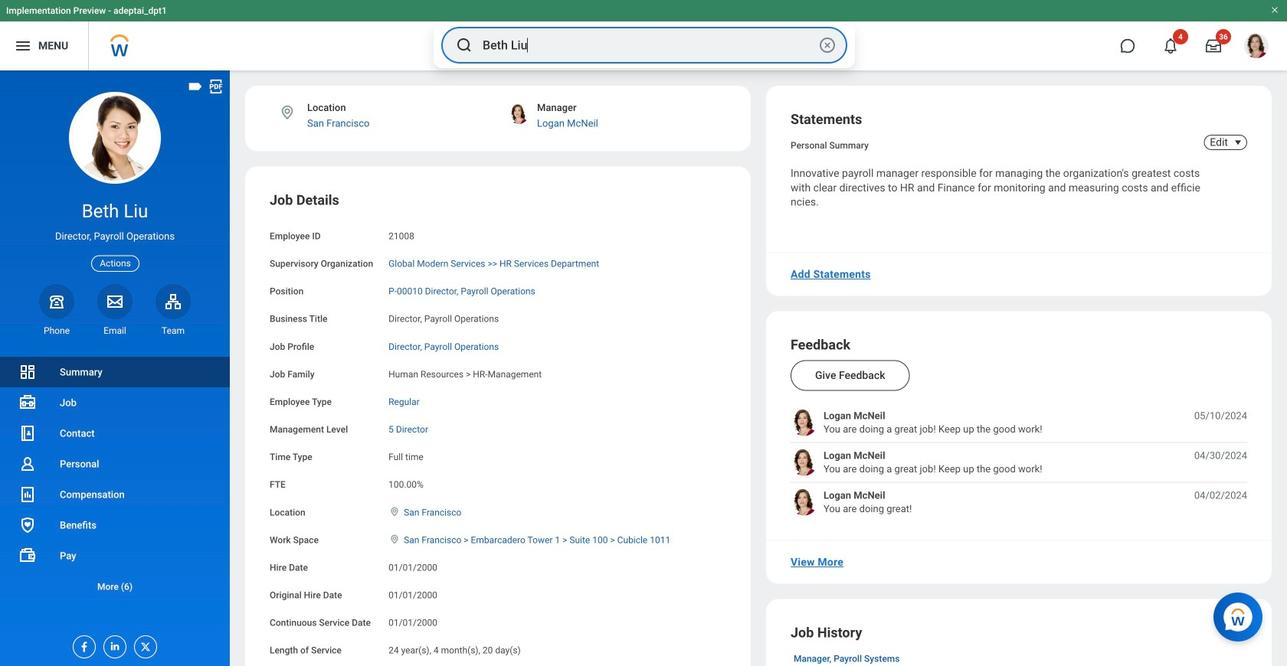 Task type: describe. For each thing, give the bounding box(es) containing it.
mail image
[[106, 293, 124, 311]]

personal image
[[18, 455, 37, 474]]

2 location image from the top
[[389, 534, 401, 545]]

phone beth liu element
[[39, 325, 74, 337]]

location image
[[279, 104, 296, 121]]

summary image
[[18, 363, 37, 382]]

search image
[[455, 36, 474, 54]]

2 employee's photo (logan mcneil) image from the top
[[791, 449, 818, 476]]

compensation image
[[18, 486, 37, 504]]

notifications large image
[[1163, 38, 1178, 54]]

x image
[[135, 637, 152, 654]]

email beth liu element
[[97, 325, 133, 337]]

benefits image
[[18, 516, 37, 535]]

profile logan mcneil image
[[1244, 34, 1269, 61]]

tag image
[[187, 78, 204, 95]]

view team image
[[164, 293, 182, 311]]

close environment banner image
[[1270, 5, 1280, 15]]

inbox large image
[[1206, 38, 1221, 54]]

contact image
[[18, 424, 37, 443]]

1 employee's photo (logan mcneil) image from the top
[[791, 409, 818, 436]]

navigation pane region
[[0, 70, 230, 667]]



Task type: locate. For each thing, give the bounding box(es) containing it.
full time element
[[389, 449, 424, 463]]

facebook image
[[74, 637, 90, 654]]

group
[[270, 191, 726, 667]]

1 vertical spatial employee's photo (logan mcneil) image
[[791, 449, 818, 476]]

personal summary element
[[791, 137, 869, 151]]

None search field
[[434, 22, 855, 68]]

job image
[[18, 394, 37, 412]]

employee's photo (logan mcneil) image
[[791, 409, 818, 436], [791, 449, 818, 476], [791, 489, 818, 516]]

list
[[0, 357, 230, 602], [791, 409, 1247, 516]]

1 vertical spatial location image
[[389, 534, 401, 545]]

phone image
[[46, 293, 67, 311]]

1 location image from the top
[[389, 507, 401, 517]]

pay image
[[18, 547, 37, 565]]

linkedin image
[[104, 637, 121, 653]]

x circle image
[[818, 36, 837, 54]]

location image
[[389, 507, 401, 517], [389, 534, 401, 545]]

0 vertical spatial location image
[[389, 507, 401, 517]]

justify image
[[14, 37, 32, 55]]

2 vertical spatial employee's photo (logan mcneil) image
[[791, 489, 818, 516]]

banner
[[0, 0, 1287, 70]]

0 horizontal spatial list
[[0, 357, 230, 602]]

3 employee's photo (logan mcneil) image from the top
[[791, 489, 818, 516]]

0 vertical spatial employee's photo (logan mcneil) image
[[791, 409, 818, 436]]

caret down image
[[1229, 136, 1247, 149]]

view printable version (pdf) image
[[208, 78, 225, 95]]

Search Workday  search field
[[483, 28, 815, 62]]

team beth liu element
[[156, 325, 191, 337]]

1 horizontal spatial list
[[791, 409, 1247, 516]]



Task type: vqa. For each thing, say whether or not it's contained in the screenshot.
Researching
no



